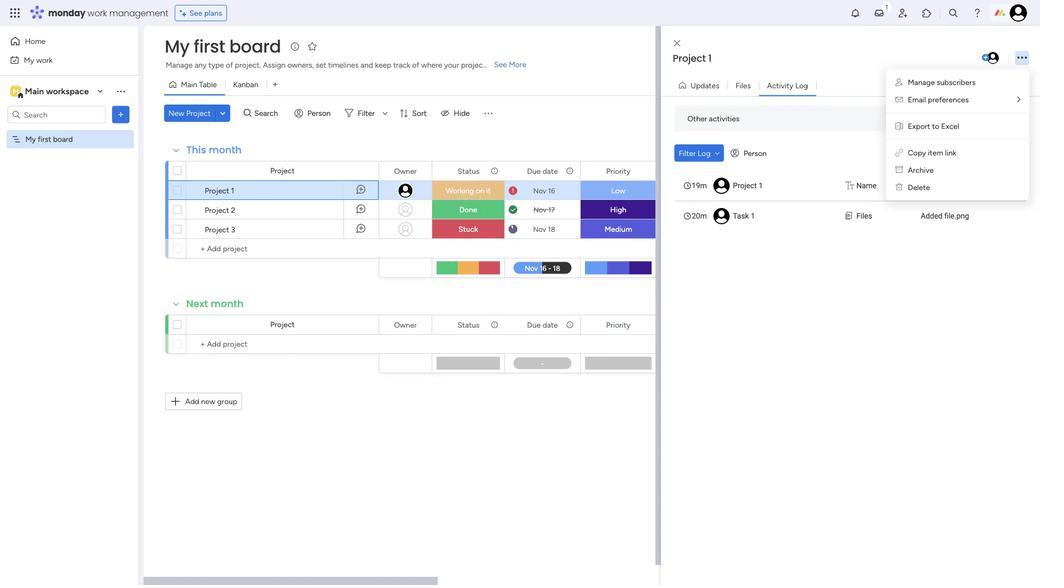 Task type: vqa. For each thing, say whether or not it's contained in the screenshot.
the "first" inside the My first board list box
yes



Task type: locate. For each thing, give the bounding box(es) containing it.
status for 2nd status "field" from the bottom of the page
[[458, 166, 480, 176]]

see more link
[[493, 59, 528, 70]]

see for see more
[[494, 60, 507, 69]]

0 vertical spatial priority field
[[604, 165, 634, 177]]

0 vertical spatial month
[[209, 143, 242, 157]]

due
[[528, 166, 541, 176], [528, 320, 541, 330]]

medium
[[605, 225, 633, 234]]

person button right angle down image
[[727, 144, 774, 162]]

1 vertical spatial my first board
[[25, 135, 73, 144]]

activity right files button
[[768, 81, 794, 90]]

1 horizontal spatial filter
[[679, 149, 696, 158]]

date for 1st due date "field" from the bottom
[[543, 320, 558, 330]]

0 horizontal spatial see
[[190, 8, 203, 18]]

due date
[[528, 166, 558, 176], [528, 320, 558, 330]]

main table
[[181, 80, 217, 89]]

list box containing 19m
[[675, 170, 1027, 231]]

0 horizontal spatial activity
[[768, 81, 794, 90]]

month for next month
[[211, 297, 244, 311]]

0 horizontal spatial column information image
[[491, 321, 499, 329]]

see left more
[[494, 60, 507, 69]]

project 1 up project 2
[[205, 186, 234, 195]]

v2 surface invite image
[[896, 78, 904, 87]]

owner
[[394, 166, 417, 176], [394, 320, 417, 330]]

menu
[[887, 69, 1030, 201]]

1 horizontal spatial files
[[857, 212, 873, 221]]

2 nov from the top
[[534, 205, 547, 214]]

2 status from the top
[[458, 320, 480, 330]]

1 vertical spatial see
[[494, 60, 507, 69]]

month for this month
[[209, 143, 242, 157]]

person right angle down image
[[744, 149, 767, 158]]

menu containing manage subscribers
[[887, 69, 1030, 201]]

1 column information image from the left
[[491, 321, 499, 329]]

see inside button
[[190, 8, 203, 18]]

next month
[[186, 297, 244, 311]]

0 vertical spatial date
[[543, 166, 558, 176]]

0 horizontal spatial files
[[736, 81, 751, 90]]

1 status from the top
[[458, 166, 480, 176]]

1 vertical spatial status
[[458, 320, 480, 330]]

filter
[[358, 109, 375, 118], [679, 149, 696, 158]]

main right workspace image in the top of the page
[[25, 86, 44, 96]]

1 vertical spatial manage
[[909, 78, 936, 87]]

log
[[796, 81, 809, 90], [698, 149, 711, 158]]

v2 search image
[[244, 107, 252, 119]]

1 vertical spatial work
[[36, 55, 53, 65]]

1 vertical spatial log
[[698, 149, 711, 158]]

priority for next month
[[607, 320, 631, 330]]

main inside workspace selection element
[[25, 86, 44, 96]]

task
[[733, 212, 749, 221]]

date
[[543, 166, 558, 176], [543, 320, 558, 330]]

2 column information image from the left
[[566, 321, 575, 329]]

1 vertical spatial due
[[528, 320, 541, 330]]

manage up "email"
[[909, 78, 936, 87]]

other activities
[[688, 114, 740, 123]]

project
[[673, 51, 706, 65], [186, 109, 211, 118], [270, 166, 295, 175], [733, 181, 757, 190], [205, 186, 229, 195], [205, 205, 229, 215], [205, 225, 229, 234], [270, 320, 295, 329]]

see plans button
[[175, 5, 227, 21]]

month inside 'next month' field
[[211, 297, 244, 311]]

This month field
[[184, 143, 245, 157]]

delete
[[909, 183, 931, 192]]

log left angle down image
[[698, 149, 711, 158]]

v2 overdue deadline image
[[509, 186, 518, 196]]

0 vertical spatial my first board
[[165, 34, 281, 59]]

this
[[186, 143, 206, 157]]

kanban
[[233, 80, 259, 89]]

1 vertical spatial priority field
[[604, 319, 634, 331]]

my work button
[[7, 51, 117, 69]]

notifications image
[[851, 8, 861, 18]]

work inside button
[[36, 55, 53, 65]]

see more
[[494, 60, 527, 69]]

2 priority field from the top
[[604, 319, 634, 331]]

column information image for status
[[491, 321, 499, 329]]

work right monday
[[88, 7, 107, 19]]

nov left 18
[[533, 225, 547, 234]]

filter left angle down image
[[679, 149, 696, 158]]

0 vertical spatial log
[[796, 81, 809, 90]]

+ Add project text field
[[192, 242, 276, 255]]

0 horizontal spatial my first board
[[25, 135, 73, 144]]

project 1 inside field
[[673, 51, 712, 65]]

0 vertical spatial activity
[[768, 81, 794, 90]]

add to favorites image
[[307, 41, 318, 52]]

0 horizontal spatial main
[[25, 86, 44, 96]]

1 horizontal spatial board
[[229, 34, 281, 59]]

of right track
[[412, 60, 420, 70]]

board inside list box
[[53, 135, 73, 144]]

1 horizontal spatial main
[[181, 80, 197, 89]]

my down home
[[24, 55, 34, 65]]

2 date from the top
[[543, 320, 558, 330]]

owners,
[[288, 60, 314, 70]]

0 vertical spatial person
[[308, 109, 331, 118]]

project 2
[[205, 205, 236, 215]]

my first board down search in workspace 'field'
[[25, 135, 73, 144]]

1 vertical spatial nov
[[534, 205, 547, 214]]

0 horizontal spatial manage
[[166, 60, 193, 70]]

0 vertical spatial person button
[[290, 105, 337, 122]]

monday
[[48, 7, 85, 19]]

1 due date from the top
[[528, 166, 558, 176]]

my inside my first board list box
[[25, 135, 36, 144]]

v2 file column image
[[846, 211, 853, 222]]

workspace options image
[[115, 86, 126, 97]]

filter inside popup button
[[358, 109, 375, 118]]

0 horizontal spatial log
[[698, 149, 711, 158]]

add
[[185, 397, 199, 406]]

of right type
[[226, 60, 233, 70]]

main table button
[[164, 76, 225, 93]]

0 horizontal spatial first
[[38, 135, 51, 144]]

automations
[[938, 114, 982, 123]]

2 priority from the top
[[607, 320, 631, 330]]

invite members image
[[898, 8, 909, 18]]

manage for manage any type of project. assign owners, set timelines and keep track of where your project stands.
[[166, 60, 193, 70]]

project inside field
[[673, 51, 706, 65]]

manage left any
[[166, 60, 193, 70]]

1 vertical spatial due date field
[[525, 319, 561, 331]]

activity right automations
[[984, 114, 1010, 123]]

0 vertical spatial owner
[[394, 166, 417, 176]]

dapulse drag 2 image
[[663, 294, 666, 306]]

activity log button
[[759, 77, 817, 94]]

my first board up type
[[165, 34, 281, 59]]

month
[[209, 143, 242, 157], [211, 297, 244, 311]]

1 horizontal spatial person button
[[727, 144, 774, 162]]

0 horizontal spatial of
[[226, 60, 233, 70]]

table
[[199, 80, 217, 89]]

project 1 up task 1
[[733, 181, 763, 190]]

files up activities
[[736, 81, 751, 90]]

+ Add project text field
[[192, 338, 276, 351]]

board down search in workspace 'field'
[[53, 135, 73, 144]]

person left filter popup button
[[308, 109, 331, 118]]

0 horizontal spatial person
[[308, 109, 331, 118]]

1 horizontal spatial my first board
[[165, 34, 281, 59]]

main for main workspace
[[25, 86, 44, 96]]

0 vertical spatial due
[[528, 166, 541, 176]]

0 vertical spatial work
[[88, 7, 107, 19]]

nov left 17
[[534, 205, 547, 214]]

1 vertical spatial board
[[53, 135, 73, 144]]

1 vertical spatial due date
[[528, 320, 558, 330]]

1 priority from the top
[[607, 166, 631, 176]]

main
[[181, 80, 197, 89], [25, 86, 44, 96]]

1 horizontal spatial log
[[796, 81, 809, 90]]

1 horizontal spatial first
[[194, 34, 225, 59]]

1 horizontal spatial of
[[412, 60, 420, 70]]

0 vertical spatial board
[[229, 34, 281, 59]]

my down search in workspace 'field'
[[25, 135, 36, 144]]

2
[[231, 205, 236, 215]]

project 3
[[205, 225, 235, 234]]

type
[[209, 60, 224, 70]]

home
[[25, 37, 46, 46]]

2 vertical spatial nov
[[533, 225, 547, 234]]

first inside list box
[[38, 135, 51, 144]]

first
[[194, 34, 225, 59], [38, 135, 51, 144]]

files inside button
[[736, 81, 751, 90]]

Priority field
[[604, 165, 634, 177], [604, 319, 634, 331]]

1 vertical spatial person
[[744, 149, 767, 158]]

apps image
[[922, 8, 933, 18]]

board
[[229, 34, 281, 59], [53, 135, 73, 144]]

3 nov from the top
[[533, 225, 547, 234]]

1 horizontal spatial column information image
[[566, 321, 575, 329]]

2 owner from the top
[[394, 320, 417, 330]]

0 vertical spatial see
[[190, 8, 203, 18]]

0 vertical spatial due date
[[528, 166, 558, 176]]

1 priority field from the top
[[604, 165, 634, 177]]

person button right search field on the top
[[290, 105, 337, 122]]

1 vertical spatial filter
[[679, 149, 696, 158]]

new project
[[169, 109, 211, 118]]

due date for 1st due date "field" from the bottom
[[528, 320, 558, 330]]

see
[[190, 8, 203, 18], [494, 60, 507, 69]]

column information image
[[491, 321, 499, 329], [566, 321, 575, 329]]

1 vertical spatial priority
[[607, 320, 631, 330]]

1 horizontal spatial work
[[88, 7, 107, 19]]

it
[[487, 186, 491, 195]]

board up the "project."
[[229, 34, 281, 59]]

1 date from the top
[[543, 166, 558, 176]]

person
[[308, 109, 331, 118], [744, 149, 767, 158]]

home button
[[7, 33, 117, 50]]

1 vertical spatial first
[[38, 135, 51, 144]]

2 due date from the top
[[528, 320, 558, 330]]

project 1 inside list box
[[733, 181, 763, 190]]

new project button
[[164, 105, 215, 122]]

project 1 down the close icon
[[673, 51, 712, 65]]

kanban button
[[225, 76, 267, 93]]

filter inside button
[[679, 149, 696, 158]]

priority for this month
[[607, 166, 631, 176]]

1 column information image from the left
[[491, 167, 499, 175]]

month inside this month field
[[209, 143, 242, 157]]

files right v2 file column 'image'
[[857, 212, 873, 221]]

main left table
[[181, 80, 197, 89]]

v2 done deadline image
[[509, 205, 518, 215]]

of
[[226, 60, 233, 70], [412, 60, 420, 70]]

updates button
[[674, 77, 728, 94]]

1 nov from the top
[[534, 186, 547, 195]]

other
[[688, 114, 708, 123]]

0 vertical spatial files
[[736, 81, 751, 90]]

automations activity button
[[934, 110, 1014, 127]]

0 horizontal spatial person button
[[290, 105, 337, 122]]

0 horizontal spatial work
[[36, 55, 53, 65]]

1 horizontal spatial see
[[494, 60, 507, 69]]

1 horizontal spatial manage
[[909, 78, 936, 87]]

stands.
[[488, 60, 512, 70]]

2 status field from the top
[[455, 319, 483, 331]]

0 vertical spatial status field
[[455, 165, 483, 177]]

assign
[[263, 60, 286, 70]]

1 horizontal spatial project 1
[[673, 51, 712, 65]]

1 horizontal spatial person
[[744, 149, 767, 158]]

Owner field
[[392, 165, 420, 177], [392, 319, 420, 331]]

month right this
[[209, 143, 242, 157]]

status
[[458, 166, 480, 176], [458, 320, 480, 330]]

0 vertical spatial nov
[[534, 186, 547, 195]]

2 column information image from the left
[[566, 167, 575, 175]]

Due date field
[[525, 165, 561, 177], [525, 319, 561, 331]]

main workspace
[[25, 86, 89, 96]]

john smith image
[[987, 51, 1001, 65]]

option
[[0, 130, 138, 132]]

first up type
[[194, 34, 225, 59]]

main inside button
[[181, 80, 197, 89]]

monday work management
[[48, 7, 168, 19]]

v2 link image
[[896, 148, 904, 157]]

Status field
[[455, 165, 483, 177], [455, 319, 483, 331]]

v2 delete line image
[[896, 183, 904, 192]]

0 vertical spatial status
[[458, 166, 480, 176]]

first down search in workspace 'field'
[[38, 135, 51, 144]]

where
[[422, 60, 443, 70]]

1 status field from the top
[[455, 165, 483, 177]]

hide button
[[437, 105, 477, 122]]

log down project 1 field
[[796, 81, 809, 90]]

nov left 16
[[534, 186, 547, 195]]

1 vertical spatial activity
[[984, 114, 1010, 123]]

1 vertical spatial date
[[543, 320, 558, 330]]

nov
[[534, 186, 547, 195], [534, 205, 547, 214], [533, 225, 547, 234]]

Next month field
[[184, 297, 246, 311]]

month right next
[[211, 297, 244, 311]]

3
[[231, 225, 235, 234]]

manage
[[166, 60, 193, 70], [909, 78, 936, 87]]

0 vertical spatial priority
[[607, 166, 631, 176]]

excel
[[942, 122, 960, 131]]

dapulse text column image
[[846, 180, 855, 192]]

0 horizontal spatial board
[[53, 135, 73, 144]]

1 vertical spatial owner field
[[392, 319, 420, 331]]

due date for second due date "field" from the bottom of the page
[[528, 166, 558, 176]]

close image
[[674, 39, 681, 47]]

1 vertical spatial owner
[[394, 320, 417, 330]]

menu image
[[483, 108, 494, 119]]

more
[[509, 60, 527, 69]]

0 vertical spatial due date field
[[525, 165, 561, 177]]

column information image for due date
[[566, 321, 575, 329]]

1
[[709, 51, 712, 65], [759, 181, 763, 190], [231, 186, 234, 195], [751, 212, 756, 221]]

log for activity log
[[796, 81, 809, 90]]

1 vertical spatial files
[[857, 212, 873, 221]]

filter left arrow down icon
[[358, 109, 375, 118]]

my
[[165, 34, 190, 59], [24, 55, 34, 65], [25, 135, 36, 144]]

0 vertical spatial first
[[194, 34, 225, 59]]

plans
[[204, 8, 222, 18]]

inbox image
[[874, 8, 885, 18]]

on
[[476, 186, 485, 195]]

0 horizontal spatial filter
[[358, 109, 375, 118]]

to
[[933, 122, 940, 131]]

column information image
[[491, 167, 499, 175], [566, 167, 575, 175]]

manage subscribers
[[909, 78, 976, 87]]

see left plans
[[190, 8, 203, 18]]

work down home
[[36, 55, 53, 65]]

1 horizontal spatial activity
[[984, 114, 1010, 123]]

files inside list box
[[857, 212, 873, 221]]

20m
[[692, 212, 707, 221]]

0 horizontal spatial column information image
[[491, 167, 499, 175]]

0 vertical spatial filter
[[358, 109, 375, 118]]

show board description image
[[289, 41, 302, 52]]

2 horizontal spatial project 1
[[733, 181, 763, 190]]

0 vertical spatial manage
[[166, 60, 193, 70]]

list box
[[675, 170, 1027, 231]]

1 vertical spatial month
[[211, 297, 244, 311]]

0 horizontal spatial project 1
[[205, 186, 234, 195]]

1 horizontal spatial column information image
[[566, 167, 575, 175]]

email
[[909, 95, 927, 104]]

priority field for next month
[[604, 319, 634, 331]]

0 vertical spatial owner field
[[392, 165, 420, 177]]

1 vertical spatial status field
[[455, 319, 483, 331]]

1 inside project 1 field
[[709, 51, 712, 65]]

project inside button
[[186, 109, 211, 118]]

dapulse archived image
[[896, 166, 904, 175]]

manage inside menu
[[909, 78, 936, 87]]

filter log button
[[675, 144, 725, 162]]

m
[[12, 87, 19, 96]]



Task type: describe. For each thing, give the bounding box(es) containing it.
status for 1st status "field" from the bottom
[[458, 320, 480, 330]]

your
[[444, 60, 460, 70]]

nov 18
[[533, 225, 556, 234]]

1 owner from the top
[[394, 166, 417, 176]]

add new group button
[[165, 393, 242, 410]]

working on it
[[446, 186, 491, 195]]

manage any type of project. assign owners, set timelines and keep track of where your project stands.
[[166, 60, 512, 70]]

project.
[[235, 60, 261, 70]]

filter for filter log
[[679, 149, 696, 158]]

done
[[460, 205, 478, 214]]

file.png
[[945, 212, 970, 221]]

filter log
[[679, 149, 711, 158]]

export to excel
[[909, 122, 960, 131]]

track
[[393, 60, 411, 70]]

16
[[548, 186, 555, 195]]

archive
[[909, 166, 934, 175]]

timelines
[[328, 60, 359, 70]]

1 due from the top
[[528, 166, 541, 176]]

hide
[[454, 109, 470, 118]]

copy
[[909, 148, 927, 157]]

Search in workspace field
[[23, 108, 91, 121]]

my work
[[24, 55, 53, 65]]

my inside button
[[24, 55, 34, 65]]

see plans
[[190, 8, 222, 18]]

item
[[929, 148, 944, 157]]

sort button
[[395, 105, 433, 122]]

any
[[195, 60, 207, 70]]

stuck
[[459, 225, 478, 234]]

set
[[316, 60, 327, 70]]

see for see plans
[[190, 8, 203, 18]]

2 owner field from the top
[[392, 319, 420, 331]]

add new group
[[185, 397, 237, 406]]

search everything image
[[949, 8, 959, 18]]

files button
[[728, 77, 759, 94]]

updates
[[691, 81, 720, 90]]

sort
[[412, 109, 427, 118]]

this month
[[186, 143, 242, 157]]

keep
[[375, 60, 392, 70]]

my first board list box
[[0, 128, 138, 295]]

2 due date field from the top
[[525, 319, 561, 331]]

workspace image
[[10, 85, 21, 97]]

project
[[461, 60, 486, 70]]

workspace
[[46, 86, 89, 96]]

options image
[[115, 109, 126, 120]]

workspace selection element
[[10, 85, 91, 99]]

19m
[[692, 181, 707, 190]]

filter for filter
[[358, 109, 375, 118]]

email preferences
[[909, 95, 969, 104]]

1 image
[[883, 1, 892, 13]]

angle down image
[[715, 149, 720, 157]]

export
[[909, 122, 931, 131]]

log for filter log
[[698, 149, 711, 158]]

18
[[548, 225, 556, 234]]

activities
[[709, 114, 740, 123]]

new
[[169, 109, 184, 118]]

project inside list box
[[733, 181, 757, 190]]

list arrow image
[[1018, 96, 1021, 104]]

main for main table
[[181, 80, 197, 89]]

column information image for status
[[491, 167, 499, 175]]

dapulse addbtn image
[[983, 54, 990, 61]]

2 due from the top
[[528, 320, 541, 330]]

work for monday
[[88, 7, 107, 19]]

Search field
[[252, 106, 284, 121]]

filter button
[[341, 105, 392, 122]]

work for my
[[36, 55, 53, 65]]

help image
[[973, 8, 983, 18]]

working
[[446, 186, 474, 195]]

john smith image
[[1010, 4, 1028, 22]]

nov 16
[[534, 186, 555, 195]]

angle down image
[[220, 109, 226, 117]]

group
[[217, 397, 237, 406]]

my down see plans button
[[165, 34, 190, 59]]

preferences
[[929, 95, 969, 104]]

1 due date field from the top
[[525, 165, 561, 177]]

v2 email column image
[[896, 95, 904, 104]]

management
[[109, 7, 168, 19]]

select product image
[[10, 8, 21, 18]]

copy item link
[[909, 148, 957, 157]]

add view image
[[273, 81, 278, 88]]

name
[[857, 181, 877, 190]]

my first board inside list box
[[25, 135, 73, 144]]

next
[[186, 297, 208, 311]]

1 of from the left
[[226, 60, 233, 70]]

added
[[921, 212, 943, 221]]

added file.png
[[921, 212, 970, 221]]

task 1
[[733, 212, 756, 221]]

subscribers
[[937, 78, 976, 87]]

Project 1 field
[[671, 51, 981, 66]]

1 vertical spatial person button
[[727, 144, 774, 162]]

column information image for due date
[[566, 167, 575, 175]]

and
[[361, 60, 373, 70]]

manage for manage subscribers
[[909, 78, 936, 87]]

nov 17
[[534, 205, 555, 214]]

nov for medium
[[533, 225, 547, 234]]

link
[[946, 148, 957, 157]]

high
[[611, 205, 627, 214]]

17
[[549, 205, 555, 214]]

1 owner field from the top
[[392, 165, 420, 177]]

priority field for this month
[[604, 165, 634, 177]]

date for second due date "field" from the bottom of the page
[[543, 166, 558, 176]]

arrow down image
[[379, 107, 392, 120]]

2 of from the left
[[412, 60, 420, 70]]

My first board field
[[162, 34, 284, 59]]

automations activity
[[938, 114, 1010, 123]]

activity log
[[768, 81, 809, 90]]

import from excel template outline image
[[896, 122, 904, 131]]

nov for done
[[534, 205, 547, 214]]

v2 ellipsis image
[[1018, 51, 1028, 65]]

low
[[612, 186, 626, 195]]

new
[[201, 397, 215, 406]]



